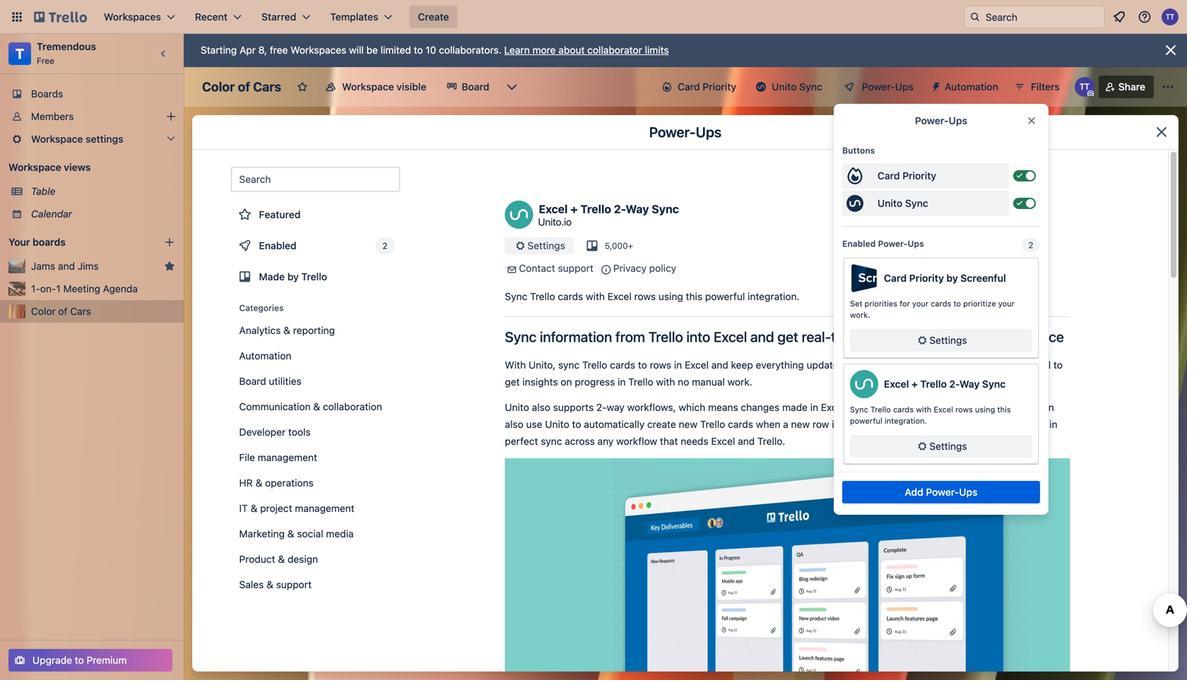 Task type: locate. For each thing, give the bounding box(es) containing it.
1 vertical spatial card priority icon image
[[844, 165, 866, 187]]

trello down contact
[[530, 291, 555, 302]]

table
[[31, 186, 55, 197]]

1 vertical spatial insights
[[523, 376, 558, 388]]

excel down privacy
[[608, 291, 632, 302]]

sync left power-ups button on the right
[[799, 81, 823, 93]]

priorities
[[865, 299, 898, 308]]

1 vertical spatial automation
[[239, 350, 291, 362]]

insights down unito,
[[523, 376, 558, 388]]

1 vertical spatial keep
[[974, 419, 996, 430]]

+ for excel + trello 2-way sync unito.io
[[570, 202, 578, 216]]

social
[[297, 528, 323, 540]]

0 horizontal spatial everything
[[756, 359, 804, 371]]

power-ups
[[862, 81, 914, 93], [915, 115, 968, 127], [649, 124, 722, 140]]

0 vertical spatial workspaces
[[104, 11, 161, 23]]

cards inside unito also supports 2-way workflows, which means changes made in excel are synced back to your trello cards. you can also use unito to automatically create new trello cards when a new row is created in excel. unito helps keep everything in perfect sync across any workflow that needs excel and trello.
[[728, 419, 753, 430]]

to up "across"
[[572, 419, 581, 430]]

also up use
[[532, 402, 551, 413]]

1 vertical spatial get
[[505, 376, 520, 388]]

power- inside power-ups button
[[862, 81, 895, 93]]

way up helps
[[960, 378, 980, 390]]

card priority icon image down the limits
[[662, 82, 672, 92]]

using left you
[[975, 405, 995, 414]]

visible
[[397, 81, 426, 93]]

2- up helps
[[949, 378, 960, 390]]

1 vertical spatial +
[[628, 241, 633, 251]]

1 vertical spatial workspaces
[[291, 44, 346, 56]]

1-on-1 meeting agenda link
[[31, 282, 175, 296]]

cars down the meeting
[[70, 306, 91, 317]]

you
[[1018, 402, 1035, 413]]

everything down sync information from trello into excel and get real-time insights on project performance
[[756, 359, 804, 371]]

1 horizontal spatial 2
[[1029, 240, 1034, 250]]

1 horizontal spatial workspaces
[[291, 44, 346, 56]]

0 vertical spatial support
[[558, 263, 594, 274]]

and left jims
[[58, 260, 75, 272]]

workspace visible button
[[317, 76, 435, 98]]

2
[[1029, 240, 1034, 250], [383, 241, 388, 251]]

2- inside the excel + trello 2-way sync unito.io
[[614, 202, 626, 216]]

sync up policy
[[652, 202, 679, 216]]

reports
[[981, 359, 1014, 371]]

sync down use
[[541, 436, 562, 447]]

sm image up build
[[915, 334, 930, 348]]

0 vertical spatial using
[[659, 291, 683, 302]]

0 horizontal spatial card priority
[[678, 81, 737, 93]]

cards down means at bottom right
[[728, 419, 753, 430]]

trello right "made"
[[301, 271, 327, 283]]

2 vertical spatial rows
[[956, 405, 973, 414]]

enabled for enabled power-ups
[[842, 239, 876, 249]]

any
[[598, 436, 614, 447]]

of down apr
[[238, 79, 250, 94]]

0 horizontal spatial also
[[505, 419, 524, 430]]

1 horizontal spatial board
[[462, 81, 489, 93]]

1 vertical spatial integration.
[[885, 417, 927, 426]]

workspace inside workspace visible button
[[342, 81, 394, 93]]

powerful
[[705, 291, 745, 302], [938, 359, 978, 371], [850, 417, 883, 426]]

workspace navigation collapse icon image
[[154, 44, 174, 64]]

color of cars down apr
[[202, 79, 281, 94]]

settings up contact
[[528, 240, 565, 252]]

0 vertical spatial get
[[778, 329, 798, 345]]

project
[[935, 329, 979, 345], [260, 503, 292, 514]]

1 vertical spatial everything
[[999, 419, 1047, 430]]

this up the into
[[686, 291, 703, 302]]

1 horizontal spatial this
[[998, 405, 1011, 414]]

2 horizontal spatial with
[[916, 405, 932, 414]]

& right hr
[[255, 477, 262, 489]]

+
[[570, 202, 578, 216], [628, 241, 633, 251], [912, 378, 918, 390]]

0 horizontal spatial card priority button
[[654, 76, 745, 98]]

sm image down excel.
[[915, 440, 930, 454]]

cards down card priority by screenful at the top of the page
[[931, 299, 952, 308]]

0 vertical spatial unito sync
[[772, 81, 823, 93]]

power- inside add power-ups button
[[926, 487, 959, 498]]

add board image
[[164, 237, 175, 248]]

analytics & reporting
[[239, 325, 335, 336]]

integration. down back at the right of page
[[885, 417, 927, 426]]

2 vertical spatial 2-
[[596, 402, 607, 413]]

with left 'no'
[[656, 376, 675, 388]]

1 vertical spatial card
[[878, 170, 900, 182]]

2 horizontal spatial 2-
[[949, 378, 960, 390]]

0 horizontal spatial way
[[626, 202, 649, 216]]

0 vertical spatial project
[[935, 329, 979, 345]]

marketing
[[239, 528, 285, 540]]

it & project management
[[239, 503, 355, 514]]

cars inside 'color of cars' text box
[[253, 79, 281, 94]]

keep inside with unito, sync trello cards to rows in excel and keep everything updated automatically. build powerful reports in excel to get insights on progress in trello with no manual work.
[[731, 359, 753, 371]]

2 vertical spatial +
[[912, 378, 918, 390]]

& for operations
[[255, 477, 262, 489]]

board left utilities
[[239, 376, 266, 387]]

everything down you
[[999, 419, 1047, 430]]

2 horizontal spatial +
[[912, 378, 918, 390]]

your up helps
[[937, 402, 957, 413]]

powerful down are
[[850, 417, 883, 426]]

1 horizontal spatial unito sync icon image
[[844, 192, 866, 215]]

rows inside with unito, sync trello cards to rows in excel and keep everything updated automatically. build powerful reports in excel to get insights on progress in trello with no manual work.
[[650, 359, 671, 371]]

1 vertical spatial workspace
[[31, 133, 83, 145]]

1 vertical spatial unito sync
[[878, 198, 928, 209]]

workspace for workspace views
[[8, 161, 61, 173]]

1 settings button from the top
[[850, 329, 1033, 352]]

by right "made"
[[287, 271, 299, 283]]

everything inside with unito, sync trello cards to rows in excel and keep everything updated automatically. build powerful reports in excel to get insights on progress in trello with no manual work.
[[756, 359, 804, 371]]

0 horizontal spatial +
[[570, 202, 578, 216]]

0 horizontal spatial on
[[561, 376, 572, 388]]

updated
[[807, 359, 845, 371]]

integration.
[[748, 291, 800, 302], [885, 417, 927, 426]]

work. down set
[[850, 311, 870, 320]]

1 vertical spatial this
[[998, 405, 1011, 414]]

to right back at the right of page
[[925, 402, 934, 413]]

cars left star or unstar board icon
[[253, 79, 281, 94]]

& for collaboration
[[313, 401, 320, 413]]

rows down privacy policy
[[634, 291, 656, 302]]

share
[[1119, 81, 1146, 93]]

powerful up the into
[[705, 291, 745, 302]]

needs
[[681, 436, 709, 447]]

0 vertical spatial powerful
[[705, 291, 745, 302]]

0 vertical spatial work.
[[850, 311, 870, 320]]

create
[[647, 419, 676, 430]]

cards inside set priorities for your cards to prioritize your work.
[[931, 299, 952, 308]]

1 horizontal spatial card priority
[[878, 170, 937, 182]]

trello down means at bottom right
[[700, 419, 725, 430]]

contact
[[519, 263, 555, 274]]

excel inside the excel + trello 2-way sync unito.io
[[539, 202, 568, 216]]

& down board utilities link
[[313, 401, 320, 413]]

sync trello cards with excel rows using this powerful integration. down privacy policy
[[505, 291, 800, 302]]

boards link
[[0, 83, 184, 105]]

trello down build
[[920, 378, 947, 390]]

rows up helps
[[956, 405, 973, 414]]

1 vertical spatial with
[[656, 376, 675, 388]]

trello up 5,000
[[581, 202, 611, 216]]

of down the 1
[[58, 306, 68, 317]]

workspaces left will in the left top of the page
[[291, 44, 346, 56]]

0 horizontal spatial new
[[679, 419, 698, 430]]

card priority
[[678, 81, 737, 93], [878, 170, 937, 182]]

way inside the excel + trello 2-way sync unito.io
[[626, 202, 649, 216]]

0 horizontal spatial color of cars
[[31, 306, 91, 317]]

policy
[[649, 263, 676, 274]]

1 horizontal spatial on
[[915, 329, 931, 345]]

jams and jims
[[31, 260, 99, 272]]

& left social
[[287, 528, 294, 540]]

2 settings button from the top
[[850, 435, 1033, 458]]

integration. up sync information from trello into excel and get real-time insights on project performance
[[748, 291, 800, 302]]

way up 5,000 +
[[626, 202, 649, 216]]

0 vertical spatial card
[[678, 81, 700, 93]]

& for design
[[278, 554, 285, 565]]

templates
[[330, 11, 378, 23]]

sync right unito,
[[558, 359, 580, 371]]

card priority icon image
[[662, 82, 672, 92], [844, 165, 866, 187]]

0 vertical spatial color
[[202, 79, 235, 94]]

unito
[[772, 81, 797, 93], [878, 198, 903, 209], [505, 402, 529, 413], [545, 419, 569, 430], [920, 419, 944, 430]]

this left you
[[998, 405, 1011, 414]]

sm image inside settings link
[[513, 239, 528, 253]]

1 vertical spatial work.
[[728, 376, 752, 388]]

board for board
[[462, 81, 489, 93]]

also up perfect
[[505, 419, 524, 430]]

file management
[[239, 452, 317, 464]]

management up operations
[[258, 452, 317, 464]]

& right it
[[251, 503, 258, 514]]

powerful inside with unito, sync trello cards to rows in excel and keep everything updated automatically. build powerful reports in excel to get insights on progress in trello with no manual work.
[[938, 359, 978, 371]]

1 horizontal spatial also
[[532, 402, 551, 413]]

card for rightmost card priority icon
[[878, 170, 900, 182]]

priority for the top card priority icon
[[703, 81, 737, 93]]

board for board utilities
[[239, 376, 266, 387]]

trello - excel integration image
[[505, 459, 1070, 681]]

utilities
[[269, 376, 302, 387]]

cards down contact support link
[[558, 291, 583, 302]]

open information menu image
[[1138, 10, 1152, 24]]

2 vertical spatial priority
[[909, 272, 944, 284]]

settings up build
[[930, 335, 967, 346]]

workspace down be
[[342, 81, 394, 93]]

& right the "analytics"
[[283, 325, 290, 336]]

workspace for workspace visible
[[342, 81, 394, 93]]

card priority icon image down "buttons"
[[844, 165, 866, 187]]

board link
[[438, 76, 498, 98]]

keep down cards.
[[974, 419, 996, 430]]

communication
[[239, 401, 311, 413]]

filters button
[[1010, 76, 1064, 98]]

show menu image
[[1161, 80, 1175, 94]]

in
[[674, 359, 682, 371], [1016, 359, 1024, 371], [618, 376, 626, 388], [810, 402, 818, 413], [880, 419, 888, 430], [1050, 419, 1058, 430]]

way
[[607, 402, 625, 413]]

t link
[[8, 42, 31, 65]]

ups
[[895, 81, 914, 93], [949, 115, 968, 127], [696, 124, 722, 140], [908, 239, 924, 249], [959, 487, 978, 498]]

with up excel.
[[916, 405, 932, 414]]

on inside with unito, sync trello cards to rows in excel and keep everything updated automatically. build powerful reports in excel to get insights on progress in trello with no manual work.
[[561, 376, 572, 388]]

sync inside the excel + trello 2-way sync unito.io
[[652, 202, 679, 216]]

sync trello cards with excel rows using this powerful integration. down excel + trello 2-way sync
[[850, 405, 1011, 426]]

power-
[[862, 81, 895, 93], [915, 115, 949, 127], [649, 124, 696, 140], [878, 239, 908, 249], [926, 487, 959, 498]]

2 vertical spatial powerful
[[850, 417, 883, 426]]

excel right the into
[[714, 329, 747, 345]]

0 vertical spatial automation
[[945, 81, 999, 93]]

project down set priorities for your cards to prioritize your work.
[[935, 329, 979, 345]]

board utilities
[[239, 376, 302, 387]]

0 horizontal spatial this
[[686, 291, 703, 302]]

settings button up build
[[850, 329, 1033, 352]]

+ down build
[[912, 378, 918, 390]]

unito.io
[[538, 216, 572, 228]]

agenda
[[103, 283, 138, 295]]

design
[[288, 554, 318, 565]]

categories
[[239, 303, 284, 313]]

card priority by screenful
[[884, 272, 1006, 284]]

2 vertical spatial settings
[[930, 441, 967, 452]]

keep up changes
[[731, 359, 753, 371]]

0 vertical spatial way
[[626, 202, 649, 216]]

Board name text field
[[195, 76, 288, 98]]

new down 'which'
[[679, 419, 698, 430]]

color of cars down the 1
[[31, 306, 91, 317]]

be
[[366, 44, 378, 56]]

color down on-
[[31, 306, 56, 317]]

1 horizontal spatial sync trello cards with excel rows using this powerful integration.
[[850, 405, 1011, 426]]

2-
[[614, 202, 626, 216], [949, 378, 960, 390], [596, 402, 607, 413]]

to
[[414, 44, 423, 56], [954, 299, 961, 308], [638, 359, 647, 371], [1054, 359, 1063, 371], [925, 402, 934, 413], [572, 419, 581, 430], [75, 655, 84, 666]]

1 horizontal spatial keep
[[974, 419, 996, 430]]

settings for card
[[930, 335, 967, 346]]

0 vertical spatial card priority button
[[654, 76, 745, 98]]

terry turtle (terryturtle) image
[[1162, 8, 1179, 25]]

settings for excel
[[930, 441, 967, 452]]

0 horizontal spatial workspaces
[[104, 11, 161, 23]]

communication & collaboration
[[239, 401, 382, 413]]

made by trello link
[[231, 263, 400, 291]]

cards
[[558, 291, 583, 302], [931, 299, 952, 308], [610, 359, 635, 371], [893, 405, 914, 414], [728, 419, 753, 430]]

automation inside button
[[945, 81, 999, 93]]

0 horizontal spatial using
[[659, 291, 683, 302]]

terry turtle (terryturtle) image
[[1075, 77, 1095, 97]]

1 vertical spatial 2-
[[949, 378, 960, 390]]

manual
[[692, 376, 725, 388]]

settings button for by
[[850, 329, 1033, 352]]

0 horizontal spatial of
[[58, 306, 68, 317]]

1 vertical spatial unito sync icon image
[[844, 192, 866, 215]]

2 horizontal spatial powerful
[[938, 359, 978, 371]]

back
[[900, 402, 922, 413]]

1 vertical spatial way
[[960, 378, 980, 390]]

0 horizontal spatial work.
[[728, 376, 752, 388]]

1 vertical spatial on
[[561, 376, 572, 388]]

sm image inside settings button
[[915, 334, 930, 348]]

& left design
[[278, 554, 285, 565]]

0 horizontal spatial insights
[[523, 376, 558, 388]]

support right contact
[[558, 263, 594, 274]]

unito sync icon image
[[756, 82, 766, 92], [844, 192, 866, 215]]

cars
[[253, 79, 281, 94], [70, 306, 91, 317]]

use
[[526, 419, 542, 430]]

unito also supports 2-way workflows, which means changes made in excel are synced back to your trello cards. you can also use unito to automatically create new trello cards when a new row is created in excel. unito helps keep everything in perfect sync across any workflow that needs excel and trello.
[[505, 402, 1058, 447]]

on up build
[[915, 329, 931, 345]]

1 vertical spatial rows
[[650, 359, 671, 371]]

workspace views
[[8, 161, 91, 173]]

rows up the workflows,
[[650, 359, 671, 371]]

1 horizontal spatial card priority icon image
[[844, 165, 866, 187]]

1 vertical spatial using
[[975, 405, 995, 414]]

also
[[532, 402, 551, 413], [505, 419, 524, 430]]

1 vertical spatial color
[[31, 306, 56, 317]]

1 horizontal spatial by
[[947, 272, 958, 284]]

with
[[505, 359, 526, 371]]

+ inside the excel + trello 2-way sync unito.io
[[570, 202, 578, 216]]

this member is an admin of this board. image
[[1087, 90, 1094, 97]]

priority
[[703, 81, 737, 93], [903, 170, 937, 182], [909, 272, 944, 284]]

& for support
[[266, 579, 273, 591]]

sync down contact
[[505, 291, 528, 302]]

get down with at bottom
[[505, 376, 520, 388]]

on-
[[40, 283, 56, 295]]

sync
[[799, 81, 823, 93], [905, 198, 928, 209], [652, 202, 679, 216], [505, 291, 528, 302], [505, 329, 537, 345], [982, 378, 1006, 390], [850, 405, 868, 414]]

cars inside color of cars link
[[70, 306, 91, 317]]

2- for unito also supports 2-way workflows, which means changes made in excel are synced back to your trello cards. you can also use unito to automatically create new trello cards when a new row is created in excel. unito helps keep everything in perfect sync across any workflow that needs excel and trello.
[[596, 402, 607, 413]]

sales
[[239, 579, 264, 591]]

excel up helps
[[934, 405, 953, 414]]

close popover image
[[1026, 115, 1037, 127]]

starred icon image
[[164, 261, 175, 272]]

supports
[[553, 402, 594, 413]]

0 vertical spatial workspace
[[342, 81, 394, 93]]

upgrade to premium
[[33, 655, 127, 666]]

workspaces up workspace navigation collapse icon on the left of page
[[104, 11, 161, 23]]

settings button down helps
[[850, 435, 1033, 458]]

and up with unito, sync trello cards to rows in excel and keep everything updated automatically. build powerful reports in excel to get insights on progress in trello with no manual work.
[[751, 329, 774, 345]]

made
[[782, 402, 808, 413]]

workspace inside workspace settings popup button
[[31, 133, 83, 145]]

and left trello.
[[738, 436, 755, 447]]

keep inside unito also supports 2-way workflows, which means changes made in excel are synced back to your trello cards. you can also use unito to automatically create new trello cards when a new row is created in excel. unito helps keep everything in perfect sync across any workflow that needs excel and trello.
[[974, 419, 996, 430]]

in up "way"
[[618, 376, 626, 388]]

0 vertical spatial board
[[462, 81, 489, 93]]

sm image
[[513, 239, 528, 253], [505, 263, 519, 277], [599, 263, 613, 277], [915, 334, 930, 348]]

new right a
[[791, 419, 810, 430]]

1 vertical spatial powerful
[[938, 359, 978, 371]]

1 horizontal spatial powerful
[[850, 417, 883, 426]]

enabled power-ups
[[842, 239, 924, 249]]

file
[[239, 452, 255, 464]]

0 vertical spatial cars
[[253, 79, 281, 94]]

sm image right power-ups button on the right
[[925, 76, 945, 95]]

settings button for trello
[[850, 435, 1033, 458]]

sm image up contact
[[513, 239, 528, 253]]

excel up unito.io
[[539, 202, 568, 216]]

starred button
[[253, 6, 319, 28]]

settings link
[[505, 237, 574, 254]]

apr
[[240, 44, 256, 56]]

star or unstar board image
[[297, 81, 308, 93]]

developer tools
[[239, 427, 311, 438]]

0 horizontal spatial color
[[31, 306, 56, 317]]

everything inside unito also supports 2-way workflows, which means changes made in excel are synced back to your trello cards. you can also use unito to automatically create new trello cards when a new row is created in excel. unito helps keep everything in perfect sync across any workflow that needs excel and trello.
[[999, 419, 1047, 430]]

sm image
[[925, 76, 945, 95], [915, 440, 930, 454]]

2- inside unito also supports 2-way workflows, which means changes made in excel are synced back to your trello cards. you can also use unito to automatically create new trello cards when a new row is created in excel. unito helps keep everything in perfect sync across any workflow that needs excel and trello.
[[596, 402, 607, 413]]

board
[[462, 81, 489, 93], [239, 376, 266, 387]]

sync up enabled power-ups
[[905, 198, 928, 209]]

&
[[283, 325, 290, 336], [313, 401, 320, 413], [255, 477, 262, 489], [251, 503, 258, 514], [287, 528, 294, 540], [278, 554, 285, 565], [266, 579, 273, 591]]

0 vertical spatial settings button
[[850, 329, 1033, 352]]

trello inside made by trello link
[[301, 271, 327, 283]]

1 vertical spatial sync trello cards with excel rows using this powerful integration.
[[850, 405, 1011, 426]]

card priority for the top card priority icon
[[678, 81, 737, 93]]

hr & operations
[[239, 477, 314, 489]]

1 horizontal spatial everything
[[999, 419, 1047, 430]]

5,000 +
[[605, 241, 633, 251]]

workspace up table
[[8, 161, 61, 173]]

cards down from
[[610, 359, 635, 371]]

new
[[679, 419, 698, 430], [791, 419, 810, 430]]

automation up board utilities
[[239, 350, 291, 362]]

2- for excel + trello 2-way sync
[[949, 378, 960, 390]]

no
[[678, 376, 689, 388]]

2 vertical spatial with
[[916, 405, 932, 414]]

0 horizontal spatial board
[[239, 376, 266, 387]]

made by trello
[[259, 271, 327, 283]]

1 vertical spatial cars
[[70, 306, 91, 317]]

enabled for enabled
[[259, 240, 297, 252]]



Task type: describe. For each thing, give the bounding box(es) containing it.
0 horizontal spatial support
[[276, 579, 312, 591]]

upgrade to premium link
[[8, 649, 172, 672]]

1 horizontal spatial project
[[935, 329, 979, 345]]

settings
[[86, 133, 123, 145]]

5,000
[[605, 241, 628, 251]]

2 vertical spatial card
[[884, 272, 907, 284]]

0 horizontal spatial power-ups
[[649, 124, 722, 140]]

& for social
[[287, 528, 294, 540]]

1 vertical spatial color of cars
[[31, 306, 91, 317]]

tremendous
[[37, 41, 96, 52]]

boards
[[31, 88, 63, 100]]

filters
[[1031, 81, 1060, 93]]

sync up the created
[[850, 405, 868, 414]]

sync inside with unito, sync trello cards to rows in excel and keep everything updated automatically. build powerful reports in excel to get insights on progress in trello with no manual work.
[[558, 359, 580, 371]]

starred
[[261, 11, 296, 23]]

add power-ups button
[[842, 481, 1040, 504]]

when
[[756, 419, 781, 430]]

0 vertical spatial card priority icon image
[[662, 82, 672, 92]]

and inside unito also supports 2-way workflows, which means changes made in excel are synced back to your trello cards. you can also use unito to automatically create new trello cards when a new row is created in excel. unito helps keep everything in perfect sync across any workflow that needs excel and trello.
[[738, 436, 755, 447]]

power-ups inside button
[[862, 81, 914, 93]]

1-
[[31, 283, 40, 295]]

workspaces button
[[95, 6, 184, 28]]

0 horizontal spatial powerful
[[705, 291, 745, 302]]

helps
[[947, 419, 971, 430]]

free
[[270, 44, 288, 56]]

color inside text box
[[202, 79, 235, 94]]

excel up is
[[821, 402, 845, 413]]

marketing & social media link
[[231, 523, 400, 546]]

0 vertical spatial insights
[[862, 329, 912, 345]]

workspaces inside dropdown button
[[104, 11, 161, 23]]

sync up with at bottom
[[505, 329, 537, 345]]

create button
[[409, 6, 458, 28]]

workspace visible
[[342, 81, 426, 93]]

+ for excel + trello 2-way sync
[[912, 378, 918, 390]]

color of cars inside text box
[[202, 79, 281, 94]]

0 notifications image
[[1111, 8, 1128, 25]]

analytics
[[239, 325, 281, 336]]

automatically
[[584, 419, 645, 430]]

in right reports
[[1016, 359, 1024, 371]]

0 vertical spatial unito sync icon image
[[756, 82, 766, 92]]

contact support
[[519, 263, 594, 274]]

trello up the created
[[871, 405, 891, 414]]

made
[[259, 271, 285, 283]]

workflow
[[616, 436, 657, 447]]

sync inside unito also supports 2-way workflows, which means changes made in excel are synced back to your trello cards. you can also use unito to automatically create new trello cards when a new row is created in excel. unito helps keep everything in perfect sync across any workflow that needs excel and trello.
[[541, 436, 562, 447]]

created
[[842, 419, 877, 430]]

1 horizontal spatial support
[[558, 263, 594, 274]]

to right upgrade
[[75, 655, 84, 666]]

sm image down settings link
[[505, 263, 519, 277]]

in up 'no'
[[674, 359, 682, 371]]

Search text field
[[231, 167, 400, 192]]

1 vertical spatial also
[[505, 419, 524, 430]]

privacy policy link
[[613, 263, 676, 274]]

to down from
[[638, 359, 647, 371]]

2 new from the left
[[791, 419, 810, 430]]

sm image inside automation button
[[925, 76, 945, 95]]

way for excel + trello 2-way sync
[[960, 378, 980, 390]]

excel up manual
[[685, 359, 709, 371]]

in down can
[[1050, 419, 1058, 430]]

+ for 5,000 +
[[628, 241, 633, 251]]

are
[[848, 402, 862, 413]]

cards.
[[987, 402, 1016, 413]]

1 horizontal spatial integration.
[[885, 417, 927, 426]]

collaborator
[[587, 44, 642, 56]]

excel down performance
[[1027, 359, 1051, 371]]

1 new from the left
[[679, 419, 698, 430]]

t
[[15, 45, 24, 62]]

primary element
[[0, 0, 1187, 34]]

0 vertical spatial also
[[532, 402, 551, 413]]

0 vertical spatial settings
[[528, 240, 565, 252]]

0 horizontal spatial your
[[912, 299, 929, 308]]

automation link
[[231, 345, 400, 367]]

sync information from trello into excel and get real-time insights on project performance
[[505, 329, 1064, 345]]

trello.
[[758, 436, 785, 447]]

starting apr 8, free workspaces will be limited to 10 collaborators. learn more about collaborator limits
[[201, 44, 669, 56]]

that
[[660, 436, 678, 447]]

contact support link
[[519, 263, 594, 274]]

excel + trello 2-way sync
[[884, 378, 1006, 390]]

0 horizontal spatial by
[[287, 271, 299, 283]]

card for the top card priority icon
[[678, 81, 700, 93]]

starting
[[201, 44, 237, 56]]

analytics & reporting link
[[231, 319, 400, 342]]

from
[[616, 329, 645, 345]]

trello left the into
[[649, 329, 683, 345]]

buttons
[[842, 146, 875, 155]]

to up can
[[1054, 359, 1063, 371]]

0 vertical spatial with
[[586, 291, 605, 302]]

to left 10
[[414, 44, 423, 56]]

excel right needs
[[711, 436, 735, 447]]

sync down reports
[[982, 378, 1006, 390]]

boards
[[33, 236, 66, 248]]

members link
[[0, 105, 184, 128]]

management inside file management link
[[258, 452, 317, 464]]

into
[[687, 329, 710, 345]]

calendar link
[[31, 207, 175, 221]]

excel.
[[890, 419, 917, 430]]

jams
[[31, 260, 55, 272]]

0 vertical spatial integration.
[[748, 291, 800, 302]]

1 horizontal spatial unito sync
[[878, 198, 928, 209]]

create
[[418, 11, 449, 23]]

& for project
[[251, 503, 258, 514]]

workspace for workspace settings
[[31, 133, 83, 145]]

upgrade
[[33, 655, 72, 666]]

trello up the workflows,
[[628, 376, 653, 388]]

sales & support link
[[231, 574, 400, 596]]

1 vertical spatial sm image
[[915, 440, 930, 454]]

to inside set priorities for your cards to prioritize your work.
[[954, 299, 961, 308]]

0 horizontal spatial project
[[260, 503, 292, 514]]

trello up progress
[[582, 359, 607, 371]]

0 horizontal spatial automation
[[239, 350, 291, 362]]

2- for excel + trello 2-way sync unito.io
[[614, 202, 626, 216]]

Search field
[[981, 6, 1105, 28]]

2 horizontal spatial power-ups
[[915, 115, 968, 127]]

media
[[326, 528, 354, 540]]

rows inside sync trello cards with excel rows using this powerful integration.
[[956, 405, 973, 414]]

members
[[31, 111, 74, 122]]

2 horizontal spatial your
[[998, 299, 1015, 308]]

build
[[913, 359, 936, 371]]

featured link
[[231, 201, 400, 229]]

privacy
[[613, 263, 647, 274]]

1
[[56, 283, 61, 295]]

get inside with unito, sync trello cards to rows in excel and keep everything updated automatically. build powerful reports in excel to get insights on progress in trello with no manual work.
[[505, 376, 520, 388]]

cards up excel.
[[893, 405, 914, 414]]

card priority for rightmost card priority icon
[[878, 170, 937, 182]]

views
[[64, 161, 91, 173]]

privacy policy
[[613, 263, 676, 274]]

jims
[[78, 260, 99, 272]]

back to home image
[[34, 6, 87, 28]]

excel down 'automatically.'
[[884, 378, 909, 390]]

will
[[349, 44, 364, 56]]

in up row
[[810, 402, 818, 413]]

1 horizontal spatial using
[[975, 405, 995, 414]]

add
[[905, 487, 924, 498]]

of inside text box
[[238, 79, 250, 94]]

calendar
[[31, 208, 72, 220]]

tremendous link
[[37, 41, 96, 52]]

1 vertical spatial of
[[58, 306, 68, 317]]

0 vertical spatial rows
[[634, 291, 656, 302]]

your inside unito also supports 2-way workflows, which means changes made in excel are synced back to your trello cards. you can also use unito to automatically create new trello cards when a new row is created in excel. unito helps keep everything in perfect sync across any workflow that needs excel and trello.
[[937, 402, 957, 413]]

with inside with unito, sync trello cards to rows in excel and keep everything updated automatically. build powerful reports in excel to get insights on progress in trello with no manual work.
[[656, 376, 675, 388]]

it & project management link
[[231, 498, 400, 520]]

1 horizontal spatial get
[[778, 329, 798, 345]]

way for excel + trello 2-way sync unito.io
[[626, 202, 649, 216]]

insights inside with unito, sync trello cards to rows in excel and keep everything updated automatically. build powerful reports in excel to get insights on progress in trello with no manual work.
[[523, 376, 558, 388]]

add power-ups
[[905, 487, 978, 498]]

1 vertical spatial card priority button
[[842, 163, 1009, 189]]

share button
[[1099, 76, 1154, 98]]

0 horizontal spatial unito sync button
[[748, 76, 831, 98]]

table link
[[31, 184, 175, 199]]

developer
[[239, 427, 286, 438]]

sm image down 5,000
[[599, 263, 613, 277]]

work. inside set priorities for your cards to prioritize your work.
[[850, 311, 870, 320]]

with unito, sync trello cards to rows in excel and keep everything updated automatically. build powerful reports in excel to get insights on progress in trello with no manual work.
[[505, 359, 1063, 388]]

priority for rightmost card priority icon
[[903, 170, 937, 182]]

hr & operations link
[[231, 472, 400, 495]]

0 horizontal spatial sync trello cards with excel rows using this powerful integration.
[[505, 291, 800, 302]]

0 horizontal spatial 2
[[383, 241, 388, 251]]

cards inside with unito, sync trello cards to rows in excel and keep everything updated automatically. build powerful reports in excel to get insights on progress in trello with no manual work.
[[610, 359, 635, 371]]

can
[[1038, 402, 1054, 413]]

trello inside the excel + trello 2-way sync unito.io
[[581, 202, 611, 216]]

search image
[[970, 11, 981, 23]]

free
[[37, 56, 54, 66]]

1-on-1 meeting agenda
[[31, 283, 138, 295]]

in down synced at right
[[880, 419, 888, 430]]

and inside with unito, sync trello cards to rows in excel and keep everything updated automatically. build powerful reports in excel to get insights on progress in trello with no manual work.
[[711, 359, 728, 371]]

it
[[239, 503, 248, 514]]

management inside it & project management link
[[295, 503, 355, 514]]

unito,
[[529, 359, 556, 371]]

tremendous free
[[37, 41, 96, 66]]

your boards with 3 items element
[[8, 234, 143, 251]]

trello up helps
[[960, 402, 985, 413]]

time
[[831, 329, 859, 345]]

tools
[[288, 427, 311, 438]]

a
[[783, 419, 789, 430]]

more
[[533, 44, 556, 56]]

1 vertical spatial unito sync button
[[842, 191, 1009, 216]]

work. inside with unito, sync trello cards to rows in excel and keep everything updated automatically. build powerful reports in excel to get insights on progress in trello with no manual work.
[[728, 376, 752, 388]]

row
[[813, 419, 829, 430]]

& for reporting
[[283, 325, 290, 336]]

set priorities for your cards to prioritize your work.
[[850, 299, 1015, 320]]

customize views image
[[505, 80, 519, 94]]



Task type: vqa. For each thing, say whether or not it's contained in the screenshot.
Made by Trello
yes



